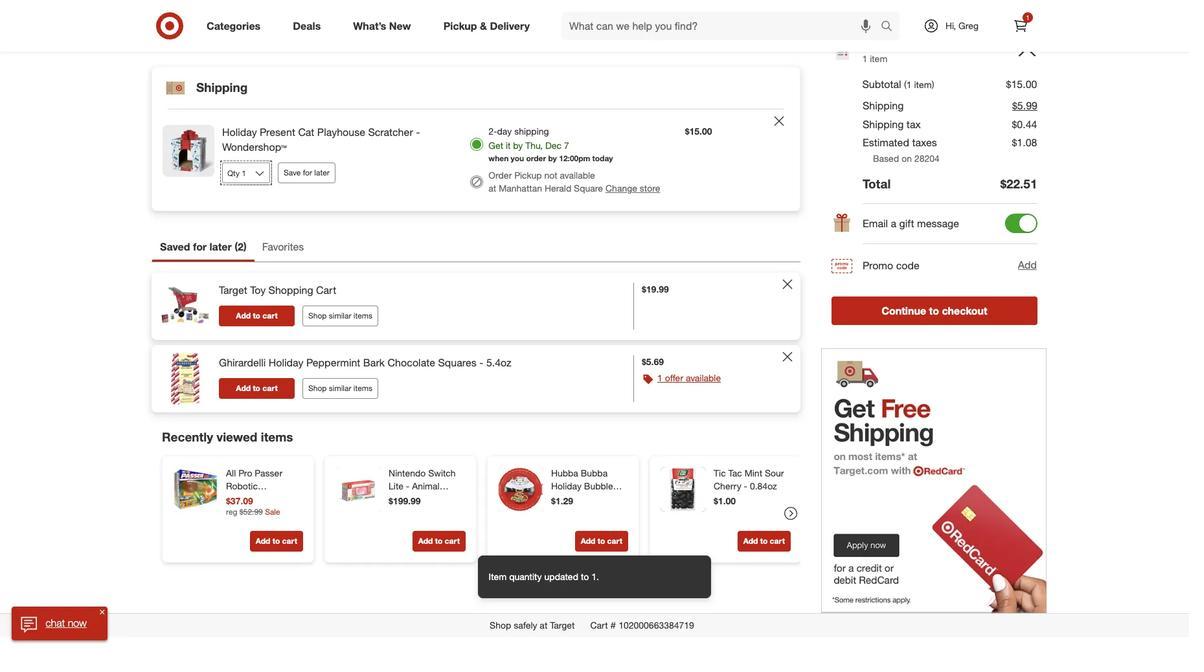 Task type: locate. For each thing, give the bounding box(es) containing it.
cart down target toy shopping cart link
[[263, 311, 278, 321]]

tax
[[907, 118, 921, 131]]

2 vertical spatial cart
[[591, 620, 608, 631]]

recently viewed items
[[162, 430, 293, 445]]

cart down ghirardelli
[[263, 384, 278, 393]]

at right not available option
[[489, 183, 496, 194]]

1 vertical spatial holiday
[[269, 356, 304, 369]]

shop down shopping
[[308, 311, 327, 321]]

0 horizontal spatial by
[[513, 140, 523, 151]]

cart down bubble
[[607, 537, 623, 546]]

item
[[871, 53, 888, 64]]

similar up peppermint
[[329, 311, 351, 321]]

for inside button
[[303, 168, 312, 178]]

isabelle's
[[389, 520, 427, 531]]

add
[[1018, 259, 1037, 272], [236, 311, 251, 321], [236, 384, 251, 393], [256, 537, 270, 546], [418, 537, 433, 546], [581, 537, 596, 546], [744, 537, 758, 546]]

0 vertical spatial holiday
[[222, 126, 257, 139]]

add to cart button for all pro passer robotic quarterback
[[250, 531, 303, 552]]

$22.51 for $22.51
[[1001, 176, 1038, 191]]

1 vertical spatial shop
[[308, 384, 327, 393]]

0 vertical spatial 1
[[1026, 14, 1030, 21]]

shop similar items button down peppermint
[[303, 378, 378, 399]]

pickup left &
[[444, 19, 477, 32]]

2 shop similar items from the top
[[308, 384, 373, 393]]

lite
[[389, 481, 404, 492]]

items for bark
[[354, 384, 373, 393]]

$15.00
[[159, 33, 196, 47], [1007, 78, 1038, 91], [685, 126, 712, 137]]

0 vertical spatial cart
[[159, 3, 199, 26]]

0 horizontal spatial at
[[489, 183, 496, 194]]

cart down all pro passer robotic quarterback link
[[282, 537, 297, 546]]

holiday
[[222, 126, 257, 139], [269, 356, 304, 369], [551, 481, 582, 492]]

add to cart button down 0.84oz
[[738, 531, 791, 552]]

$22.51 total 1 item
[[863, 39, 919, 64]]

items inside 'ghirardelli holiday peppermint bark chocolate squares - 5.4oz' list item
[[354, 384, 373, 393]]

0 vertical spatial similar
[[329, 311, 351, 321]]

email a gift message
[[863, 217, 960, 230]]

0 horizontal spatial cart
[[159, 3, 199, 26]]

1 horizontal spatial holiday
[[269, 356, 304, 369]]

$15.00 inside the cart item ready to fulfill group
[[685, 126, 712, 137]]

pickup up manhattan
[[515, 170, 542, 181]]

1 horizontal spatial 1
[[863, 53, 868, 64]]

1 vertical spatial at
[[540, 620, 548, 631]]

shop safely at target
[[490, 620, 575, 631]]

cart right shopping
[[316, 284, 336, 297]]

1 horizontal spatial order
[[832, 8, 872, 26]]

available inside 'order pickup not available at manhattan herald square change store'
[[560, 170, 595, 181]]

quantity
[[510, 571, 542, 582]]

greg
[[959, 20, 979, 31]]

for for saved
[[193, 241, 207, 254]]

later left (
[[210, 241, 232, 254]]

item)
[[915, 79, 935, 90]]

for right saved
[[193, 241, 207, 254]]

- down mint
[[744, 481, 748, 492]]

similar down peppermint
[[329, 384, 351, 393]]

2 similar from the top
[[329, 384, 351, 393]]

add to cart down 0.84oz
[[744, 537, 785, 546]]

shop similar items button up peppermint
[[303, 306, 378, 327]]

1 shop similar items from the top
[[308, 311, 373, 321]]

similar inside target toy shopping cart list item
[[329, 311, 351, 321]]

new up bundle
[[430, 494, 448, 505]]

nintendo switch lite - animal crossing: new horizons bundle - isabelle's aloha edition link
[[389, 467, 463, 544]]

0 vertical spatial shipping
[[196, 79, 248, 94]]

checkout
[[942, 304, 988, 317]]

0 vertical spatial order
[[832, 8, 872, 26]]

1 vertical spatial for
[[193, 241, 207, 254]]

0 vertical spatial $22.51
[[863, 39, 894, 52]]

shop inside 'ghirardelli holiday peppermint bark chocolate squares - 5.4oz' list item
[[308, 384, 327, 393]]

2 vertical spatial shop
[[490, 620, 511, 631]]

cart for cart # 102000663384719
[[591, 620, 608, 631]]

holiday right ghirardelli
[[269, 356, 304, 369]]

aloha
[[429, 520, 452, 531]]

add to cart
[[236, 311, 278, 321], [236, 384, 278, 393], [256, 537, 297, 546], [581, 537, 623, 546], [744, 537, 785, 546]]

holiday present cat playhouse scratcher - wondershop™
[[222, 126, 420, 154]]

shop similar items down peppermint
[[308, 384, 373, 393]]

0 vertical spatial $15.00
[[159, 33, 196, 47]]

hubba bubba holiday bubble tape - 2oz image
[[498, 467, 544, 513], [498, 467, 544, 513]]

dec
[[545, 140, 562, 151]]

total
[[897, 39, 919, 52]]

animal
[[412, 481, 440, 492]]

pro
[[239, 468, 252, 479]]

tac
[[729, 468, 742, 479]]

favorites link
[[254, 235, 312, 262]]

shop similar items inside 'ghirardelli holiday peppermint bark chocolate squares - 5.4oz' list item
[[308, 384, 373, 393]]

shop similar items up peppermint
[[308, 311, 373, 321]]

1 similar from the top
[[329, 311, 351, 321]]

shipping
[[196, 79, 248, 94], [863, 99, 904, 112], [863, 118, 904, 131]]

$1.00
[[714, 496, 736, 507]]

0 horizontal spatial available
[[560, 170, 595, 181]]

search button
[[875, 12, 906, 43]]

0 vertical spatial shop
[[308, 311, 327, 321]]

1 left item
[[863, 53, 868, 64]]

2 horizontal spatial 1
[[1026, 14, 1030, 21]]

cart down aloha
[[445, 537, 460, 546]]

to
[[929, 304, 939, 317], [253, 311, 260, 321], [253, 384, 260, 393], [273, 537, 280, 546], [435, 537, 443, 546], [598, 537, 605, 546], [760, 537, 768, 546], [581, 571, 589, 582]]

add to cart inside target toy shopping cart list item
[[236, 311, 278, 321]]

1 offer available
[[658, 373, 721, 384]]

saved
[[160, 241, 190, 254]]

tic
[[714, 468, 726, 479]]

bark
[[363, 356, 385, 369]]

order
[[832, 8, 872, 26], [489, 170, 512, 181]]

1 left offer
[[658, 373, 663, 384]]

0 horizontal spatial new
[[389, 19, 411, 32]]

- right the scratcher
[[416, 126, 420, 139]]

$1.29
[[551, 496, 573, 507]]

1 vertical spatial target
[[550, 620, 575, 631]]

1 vertical spatial new
[[430, 494, 448, 505]]

similar for cart
[[329, 311, 351, 321]]

hi, greg
[[946, 20, 979, 31]]

you
[[511, 154, 524, 163]]

pickup inside 'order pickup not available at manhattan herald square change store'
[[515, 170, 542, 181]]

shop similar items inside target toy shopping cart list item
[[308, 311, 373, 321]]

by right it
[[513, 140, 523, 151]]

1 vertical spatial later
[[210, 241, 232, 254]]

$22.51
[[863, 39, 894, 52], [1001, 176, 1038, 191]]

not
[[545, 170, 558, 181]]

0 horizontal spatial order
[[489, 170, 512, 181]]

add to cart button
[[219, 306, 295, 327], [219, 378, 295, 399], [250, 531, 303, 552], [412, 531, 466, 552], [575, 531, 628, 552], [738, 531, 791, 552]]

bubba
[[581, 468, 608, 479]]

1 vertical spatial shop similar items
[[308, 384, 373, 393]]

tic tac mint sour cherry - 0.84oz link
[[714, 467, 789, 493]]

2 horizontal spatial cart
[[591, 620, 608, 631]]

items inside target toy shopping cart list item
[[354, 311, 373, 321]]

to inside list item
[[253, 311, 260, 321]]

cherry
[[714, 481, 742, 492]]

order down when
[[489, 170, 512, 181]]

1 horizontal spatial later
[[314, 168, 330, 178]]

1 vertical spatial shop similar items button
[[303, 378, 378, 399]]

sale
[[265, 507, 280, 517]]

all
[[226, 468, 236, 479]]

items up ghirardelli holiday peppermint bark chocolate squares - 5.4oz
[[354, 311, 373, 321]]

add inside target toy shopping cart list item
[[236, 311, 251, 321]]

target right safely
[[550, 620, 575, 631]]

robotic
[[226, 481, 258, 492]]

add to cart down ghirardelli
[[236, 384, 278, 393]]

continue to checkout
[[882, 304, 988, 317]]

1 vertical spatial available
[[686, 373, 721, 384]]

7
[[564, 140, 569, 151]]

2 vertical spatial holiday
[[551, 481, 582, 492]]

0 horizontal spatial 1
[[658, 373, 663, 384]]

2 vertical spatial items
[[261, 430, 293, 445]]

1 vertical spatial pickup
[[515, 170, 542, 181]]

a
[[891, 217, 897, 230]]

shipping down subtotal on the top of page
[[196, 79, 248, 94]]

1 horizontal spatial for
[[303, 168, 312, 178]]

order
[[526, 154, 546, 163]]

2 vertical spatial 1
[[658, 373, 663, 384]]

similar inside 'ghirardelli holiday peppermint bark chocolate squares - 5.4oz' list item
[[329, 384, 351, 393]]

0 horizontal spatial $22.51
[[863, 39, 894, 52]]

to down ghirardelli
[[253, 384, 260, 393]]

holiday down hubba
[[551, 481, 582, 492]]

holiday inside hubba bubba holiday bubble tape - 2oz
[[551, 481, 582, 492]]

- left 5.4oz
[[480, 356, 484, 369]]

(
[[235, 241, 238, 254]]

1 vertical spatial order
[[489, 170, 512, 181]]

$22.51 up item
[[863, 39, 894, 52]]

what's new
[[353, 19, 411, 32]]

2 vertical spatial $15.00
[[685, 126, 712, 137]]

0 vertical spatial available
[[560, 170, 595, 181]]

1 vertical spatial cart
[[316, 284, 336, 297]]

to down sale
[[273, 537, 280, 546]]

add to cart button up 1. at the bottom of page
[[575, 531, 628, 552]]

by down dec
[[548, 154, 557, 163]]

0 vertical spatial items
[[354, 311, 373, 321]]

- right the lite in the left of the page
[[406, 481, 410, 492]]

shop for shopping
[[308, 311, 327, 321]]

all pro passer robotic quarterback image
[[173, 467, 218, 513], [173, 467, 218, 513]]

add to cart up 1. at the bottom of page
[[581, 537, 623, 546]]

1 horizontal spatial available
[[686, 373, 721, 384]]

later right the save at top left
[[314, 168, 330, 178]]

to right continue
[[929, 304, 939, 317]]

holiday up wondershop™
[[222, 126, 257, 139]]

1 horizontal spatial new
[[430, 494, 448, 505]]

items down the ghirardelli holiday peppermint bark chocolate squares - 5.4oz link
[[354, 384, 373, 393]]

cart down 0.84oz
[[770, 537, 785, 546]]

order inside 'order pickup not available at manhattan herald square change store'
[[489, 170, 512, 181]]

new right 'what's'
[[389, 19, 411, 32]]

28204
[[915, 153, 940, 164]]

add to cart button down sale
[[250, 531, 303, 552]]

target left toy
[[219, 284, 247, 297]]

to down toy
[[253, 311, 260, 321]]

estimated
[[863, 136, 910, 149]]

shop similar items for cart
[[308, 311, 373, 321]]

item
[[489, 571, 507, 582]]

1 shop similar items button from the top
[[303, 306, 378, 327]]

nintendo switch lite - animal crossing: new horizons bundle - isabelle's aloha edition image
[[336, 467, 381, 513], [336, 467, 381, 513]]

ghirardelli holiday peppermint bark chocolate squares - 5.4oz
[[219, 356, 512, 369]]

)
[[244, 241, 247, 254]]

add inside button
[[1018, 259, 1037, 272]]

1 vertical spatial $22.51
[[1001, 176, 1038, 191]]

- inside tic tac mint sour cherry - 0.84oz $1.00
[[744, 481, 748, 492]]

0 vertical spatial shop similar items
[[308, 311, 373, 321]]

0 horizontal spatial $15.00
[[159, 33, 196, 47]]

0 vertical spatial by
[[513, 140, 523, 151]]

None radio
[[471, 138, 484, 151]]

at right safely
[[540, 620, 548, 631]]

- left 2oz
[[573, 494, 577, 505]]

add to cart inside 'ghirardelli holiday peppermint bark chocolate squares - 5.4oz' list item
[[236, 384, 278, 393]]

scratcher
[[368, 126, 413, 139]]

target toy shopping cart
[[219, 284, 336, 297]]

0 horizontal spatial for
[[193, 241, 207, 254]]

available right offer
[[686, 373, 721, 384]]

ghirardelli
[[219, 356, 266, 369]]

subtotal
[[863, 78, 902, 91]]

shopping
[[269, 284, 313, 297]]

0 vertical spatial for
[[303, 168, 312, 178]]

$22.51 down $1.08
[[1001, 176, 1038, 191]]

holiday inside list item
[[269, 356, 304, 369]]

add to cart down toy
[[236, 311, 278, 321]]

1 vertical spatial $15.00
[[1007, 78, 1038, 91]]

deals
[[293, 19, 321, 32]]

items for cart
[[354, 311, 373, 321]]

add to cart button for tic tac mint sour cherry - 0.84oz
[[738, 531, 791, 552]]

hi,
[[946, 20, 956, 31]]

0 horizontal spatial target
[[219, 284, 247, 297]]

safely
[[514, 620, 537, 631]]

based
[[873, 153, 899, 164]]

store
[[640, 183, 661, 194]]

add to cart button down toy
[[219, 306, 295, 327]]

1 offer available button
[[658, 372, 721, 385]]

0 vertical spatial at
[[489, 183, 496, 194]]

1 horizontal spatial $22.51
[[1001, 176, 1038, 191]]

shop down peppermint
[[308, 384, 327, 393]]

2 horizontal spatial $15.00
[[1007, 78, 1038, 91]]

order for order summary
[[832, 8, 872, 26]]

to down aloha
[[435, 537, 443, 546]]

herald
[[545, 183, 572, 194]]

1 horizontal spatial pickup
[[515, 170, 542, 181]]

1 vertical spatial items
[[354, 384, 373, 393]]

0 vertical spatial pickup
[[444, 19, 477, 32]]

cart up $15.00 subtotal
[[159, 3, 199, 26]]

12:00pm
[[559, 154, 590, 163]]

0 horizontal spatial pickup
[[444, 19, 477, 32]]

ghirardelli holiday peppermint bark chocolate squares - 5.4oz link
[[219, 356, 512, 371]]

cart left #
[[591, 620, 608, 631]]

1 vertical spatial 1
[[863, 53, 868, 64]]

-
[[416, 126, 420, 139], [480, 356, 484, 369], [406, 481, 410, 492], [744, 481, 748, 492], [573, 494, 577, 505], [458, 507, 462, 518]]

save for later button
[[278, 163, 336, 183]]

for right the save at top left
[[303, 168, 312, 178]]

1 inside button
[[658, 373, 663, 384]]

shipping up the estimated
[[863, 118, 904, 131]]

1 right the greg
[[1026, 14, 1030, 21]]

1 vertical spatial similar
[[329, 384, 351, 393]]

$22.51 inside $22.51 total 1 item
[[863, 39, 894, 52]]

new
[[389, 19, 411, 32], [430, 494, 448, 505]]

- inside the holiday present cat playhouse scratcher - wondershop™
[[416, 126, 420, 139]]

0 horizontal spatial holiday
[[222, 126, 257, 139]]

passer
[[255, 468, 283, 479]]

available inside button
[[686, 373, 721, 384]]

order left search at the right top
[[832, 8, 872, 26]]

to up 1. at the bottom of page
[[598, 537, 605, 546]]

shop left safely
[[490, 620, 511, 631]]

0 horizontal spatial later
[[210, 241, 232, 254]]

deals link
[[282, 12, 337, 40]]

0 vertical spatial target
[[219, 284, 247, 297]]

2 shop similar items button from the top
[[303, 378, 378, 399]]

later inside button
[[314, 168, 330, 178]]

add to cart down sale
[[256, 537, 297, 546]]

add to cart button for hubba bubba holiday bubble tape - 2oz
[[575, 531, 628, 552]]

cart
[[159, 3, 199, 26], [316, 284, 336, 297], [591, 620, 608, 631]]

1 horizontal spatial by
[[548, 154, 557, 163]]

0 vertical spatial later
[[314, 168, 330, 178]]

available up square
[[560, 170, 595, 181]]

1 horizontal spatial cart
[[316, 284, 336, 297]]

shop similar items
[[308, 311, 373, 321], [308, 384, 373, 393]]

0 vertical spatial shop similar items button
[[303, 306, 378, 327]]

2 horizontal spatial holiday
[[551, 481, 582, 492]]

1 horizontal spatial $15.00
[[685, 126, 712, 137]]

items up passer on the left bottom of page
[[261, 430, 293, 445]]

target inside list item
[[219, 284, 247, 297]]

shipping up shipping tax
[[863, 99, 904, 112]]

add to cart button down aloha
[[412, 531, 466, 552]]

shop inside list item
[[308, 311, 327, 321]]

tic tac mint sour cherry - 0.84oz image
[[661, 467, 706, 513], [661, 467, 706, 513]]



Task type: describe. For each thing, give the bounding box(es) containing it.
cart inside target toy shopping cart link
[[316, 284, 336, 297]]

chat
[[46, 617, 65, 630]]

similar for bark
[[329, 384, 351, 393]]

continue to checkout button
[[832, 296, 1038, 325]]

crossing:
[[389, 494, 427, 505]]

day
[[497, 126, 512, 137]]

save for later
[[284, 168, 330, 178]]

1 vertical spatial shipping
[[863, 99, 904, 112]]

all pro passer robotic quarterback
[[226, 468, 283, 505]]

target toy shopping cart image
[[159, 281, 211, 332]]

offer
[[665, 373, 684, 384]]

5.4oz
[[486, 356, 512, 369]]

1 inside $22.51 total 1 item
[[863, 53, 868, 64]]

add inside 'ghirardelli holiday peppermint bark chocolate squares - 5.4oz' list item
[[236, 384, 251, 393]]

categories
[[207, 19, 261, 32]]

mint
[[745, 468, 763, 479]]

What can we help you find? suggestions appear below search field
[[562, 12, 884, 40]]

later for save for later
[[314, 168, 330, 178]]

estimated taxes
[[863, 136, 937, 149]]

categories link
[[196, 12, 277, 40]]

change store button
[[606, 182, 661, 195]]

pickup & delivery link
[[433, 12, 546, 40]]

add to cart for all pro passer robotic quarterback
[[256, 537, 297, 546]]

1 for 1
[[1026, 14, 1030, 21]]

$22.51 for $22.51 total 1 item
[[863, 39, 894, 52]]

chocolate
[[388, 356, 435, 369]]

updated
[[545, 571, 579, 582]]

add to cart for hubba bubba holiday bubble tape - 2oz
[[581, 537, 623, 546]]

toy
[[250, 284, 266, 297]]

present
[[260, 126, 295, 139]]

total
[[863, 177, 891, 191]]

now
[[68, 617, 87, 630]]

at inside 'order pickup not available at manhattan herald square change store'
[[489, 183, 496, 194]]

add to cart button down ghirardelli
[[219, 378, 295, 399]]

holiday present cat playhouse scratcher - wondershop™ link
[[222, 125, 450, 155]]

what's new link
[[342, 12, 427, 40]]

gift
[[900, 217, 915, 230]]

taxes
[[913, 136, 937, 149]]

holiday inside the holiday present cat playhouse scratcher - wondershop™
[[222, 126, 257, 139]]

search
[[875, 20, 906, 33]]

1 for 1 offer available
[[658, 373, 663, 384]]

$19.99
[[642, 284, 669, 295]]

manhattan
[[499, 183, 542, 194]]

cart for cart
[[159, 3, 199, 26]]

2 vertical spatial shipping
[[863, 118, 904, 131]]

$52.99
[[240, 507, 263, 517]]

1 link
[[1007, 12, 1035, 40]]

$5.69
[[642, 356, 664, 367]]

reg
[[226, 507, 237, 517]]

all pro passer robotic quarterback link
[[226, 467, 301, 505]]

cart inside 'ghirardelli holiday peppermint bark chocolate squares - 5.4oz' list item
[[263, 384, 278, 393]]

nintendo
[[389, 468, 426, 479]]

to left 1. at the bottom of page
[[581, 571, 589, 582]]

add to cart button for nintendo switch lite - animal crossing: new horizons bundle - isabelle's aloha edition
[[412, 531, 466, 552]]

cart inside list item
[[263, 311, 278, 321]]

when
[[489, 154, 509, 163]]

bubble
[[584, 481, 613, 492]]

shop similar items button for cart
[[303, 306, 378, 327]]

1.
[[592, 571, 600, 582]]

#
[[611, 620, 616, 631]]

chat now dialog
[[12, 607, 107, 641]]

horizons
[[389, 507, 425, 518]]

thu,
[[526, 140, 543, 151]]

to inside 'button'
[[929, 304, 939, 317]]

1 horizontal spatial target
[[550, 620, 575, 631]]

shop for peppermint
[[308, 384, 327, 393]]

shipping tax
[[863, 118, 921, 131]]

add inside $199.99 add to cart
[[418, 537, 433, 546]]

get
[[489, 140, 503, 151]]

tic tac mint sour cherry - 0.84oz $1.00
[[714, 468, 784, 507]]

target toy shopping cart list item
[[152, 273, 801, 340]]

cart item ready to fulfill group
[[152, 110, 800, 211]]

shop similar items button for bark
[[303, 378, 378, 399]]

it
[[506, 140, 511, 151]]

for for save
[[303, 168, 312, 178]]

hubba bubba holiday bubble tape - 2oz
[[551, 468, 613, 505]]

peppermint
[[306, 356, 360, 369]]

$199.99 add to cart
[[389, 496, 460, 546]]

102000663384719
[[619, 620, 694, 631]]

add to cart button inside target toy shopping cart list item
[[219, 306, 295, 327]]

message
[[917, 217, 960, 230]]

order for order pickup not available at manhattan herald square change store
[[489, 170, 512, 181]]

new inside nintendo switch lite - animal crossing: new horizons bundle - isabelle's aloha edition
[[430, 494, 448, 505]]

quarterback
[[226, 494, 277, 505]]

sour
[[765, 468, 784, 479]]

$0.44
[[1013, 118, 1038, 131]]

playhouse
[[317, 126, 365, 139]]

later for saved for later ( 2 )
[[210, 241, 232, 254]]

code
[[896, 259, 920, 272]]

promo
[[863, 259, 894, 272]]

get free shipping on hundreds of thousands of items* with target redcard. apply now for a credit or debit redcard. *some restrictions apply. image
[[822, 348, 1047, 614]]

tape
[[551, 494, 571, 505]]

to inside $199.99 add to cart
[[435, 537, 443, 546]]

to down 0.84oz
[[760, 537, 768, 546]]

- inside hubba bubba holiday bubble tape - 2oz
[[573, 494, 577, 505]]

ghirardelli holiday peppermint bark chocolate squares - 5.4oz image
[[159, 353, 211, 405]]

summary
[[877, 8, 943, 26]]

1 horizontal spatial at
[[540, 620, 548, 631]]

not available radio
[[471, 176, 484, 189]]

to inside 'ghirardelli holiday peppermint bark chocolate squares - 5.4oz' list item
[[253, 384, 260, 393]]

shop similar items for bark
[[308, 384, 373, 393]]

- inside list item
[[480, 356, 484, 369]]

cart # 102000663384719
[[591, 620, 694, 631]]

change
[[606, 183, 637, 194]]

2-
[[489, 126, 497, 137]]

delivery
[[490, 19, 530, 32]]

ghirardelli holiday peppermint bark chocolate squares - 5.4oz list item
[[152, 345, 801, 413]]

shipping
[[515, 126, 549, 137]]

holiday present cat playhouse scratcher - wondershop&#8482; image
[[163, 125, 214, 177]]

add to cart for tic tac mint sour cherry - 0.84oz
[[744, 537, 785, 546]]

target toy shopping cart link
[[219, 283, 336, 298]]

$199.99
[[389, 496, 421, 507]]

cart inside $199.99 add to cart
[[445, 537, 460, 546]]

2
[[238, 241, 244, 254]]

continue
[[882, 304, 927, 317]]

promo code
[[863, 259, 920, 272]]

order summary
[[832, 8, 943, 26]]

✕ button
[[97, 607, 107, 617]]

0 vertical spatial new
[[389, 19, 411, 32]]

1 vertical spatial by
[[548, 154, 557, 163]]

bundle
[[427, 507, 456, 518]]

2-day shipping get it by thu, dec 7 when you order by 12:00pm today
[[489, 126, 613, 163]]

- right bundle
[[458, 507, 462, 518]]

$1.08
[[1013, 136, 1038, 149]]



Task type: vqa. For each thing, say whether or not it's contained in the screenshot.


